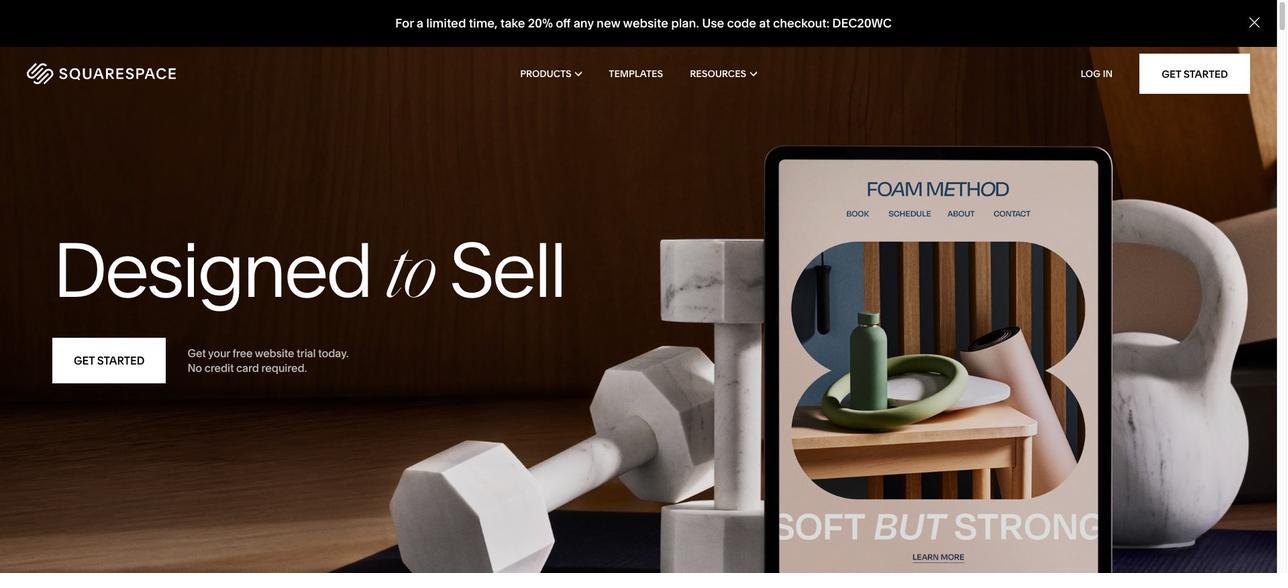 Task type: locate. For each thing, give the bounding box(es) containing it.
get for get started link to the top
[[1162, 67, 1182, 80]]

website
[[255, 347, 294, 360]]

0 horizontal spatial get
[[74, 354, 95, 368]]

0 horizontal spatial get started
[[74, 354, 145, 368]]

1 horizontal spatial started
[[1184, 67, 1229, 80]]

free
[[233, 347, 253, 360]]

get started link
[[1140, 54, 1251, 94], [52, 338, 166, 384]]

0 vertical spatial get started
[[1162, 67, 1229, 80]]

1 horizontal spatial get started link
[[1140, 54, 1251, 94]]

get started
[[1162, 67, 1229, 80], [74, 354, 145, 368]]

your
[[208, 347, 230, 360]]

0 horizontal spatial started
[[97, 354, 145, 368]]

1 horizontal spatial get
[[188, 347, 206, 360]]

log             in link
[[1081, 68, 1113, 80]]

0 horizontal spatial get started link
[[52, 338, 166, 384]]

products button
[[520, 47, 582, 101]]

get started for the bottommost get started link
[[74, 354, 145, 368]]

0 vertical spatial started
[[1184, 67, 1229, 80]]

templates link
[[609, 47, 663, 101]]

1 vertical spatial started
[[97, 354, 145, 368]]

started for get started link to the top
[[1184, 67, 1229, 80]]

1 horizontal spatial get started
[[1162, 67, 1229, 80]]

1 vertical spatial get started
[[74, 354, 145, 368]]

get for the bottommost get started link
[[74, 354, 95, 368]]

in
[[1103, 68, 1113, 80]]

started
[[1184, 67, 1229, 80], [97, 354, 145, 368]]

no
[[188, 362, 202, 375]]

2 horizontal spatial get
[[1162, 67, 1182, 80]]

get
[[1162, 67, 1182, 80], [188, 347, 206, 360], [74, 354, 95, 368]]

trial
[[297, 347, 316, 360]]



Task type: describe. For each thing, give the bounding box(es) containing it.
squarespace logo image
[[27, 63, 176, 85]]

get inside get your free website trial today. no credit card required.
[[188, 347, 206, 360]]

credit
[[205, 362, 234, 375]]

to
[[387, 241, 434, 316]]

designed
[[52, 224, 371, 317]]

started for the bottommost get started link
[[97, 354, 145, 368]]

get started for get started link to the top
[[1162, 67, 1229, 80]]

templates
[[609, 68, 663, 80]]

required.
[[261, 362, 307, 375]]

squarespace logo link
[[27, 63, 272, 85]]

today.
[[318, 347, 349, 360]]

log             in
[[1081, 68, 1113, 80]]

designed to sell
[[52, 224, 565, 317]]

1 vertical spatial get started link
[[52, 338, 166, 384]]

card
[[236, 362, 259, 375]]

get your free website trial today. no credit card required.
[[188, 347, 349, 375]]

resources
[[690, 68, 747, 80]]

log
[[1081, 68, 1101, 80]]

products
[[520, 68, 572, 80]]

sell
[[449, 224, 565, 317]]

0 vertical spatial get started link
[[1140, 54, 1251, 94]]

resources button
[[690, 47, 757, 101]]



Task type: vqa. For each thing, say whether or not it's contained in the screenshot.
the top 'templates'
no



